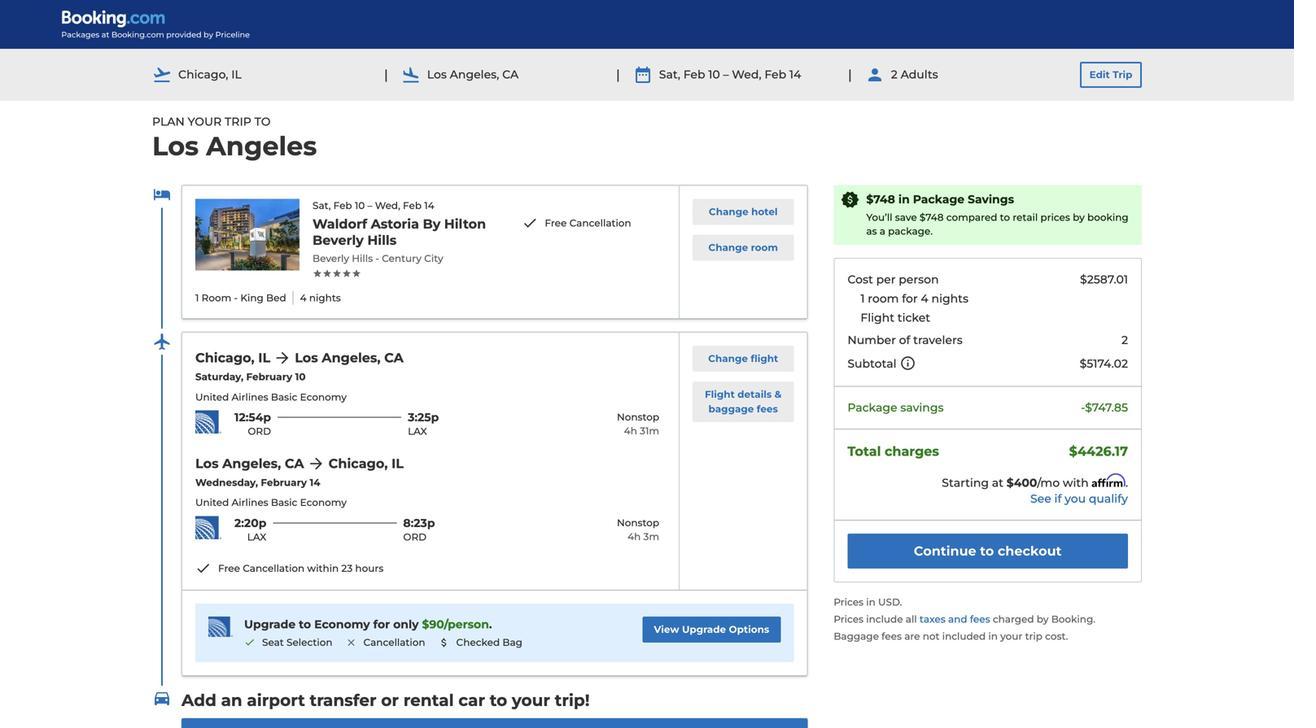 Task type: describe. For each thing, give the bounding box(es) containing it.
1 prices from the top
[[834, 597, 864, 609]]

2 for 2
[[1122, 333, 1128, 347]]

3:25p
[[408, 411, 439, 425]]

edit trip button
[[1080, 62, 1142, 88]]

ca for |
[[502, 68, 519, 82]]

usd.
[[878, 597, 902, 609]]

total
[[848, 444, 881, 460]]

with
[[1063, 476, 1089, 490]]

12:54p
[[234, 411, 271, 425]]

airlines for il
[[232, 391, 268, 403]]

&
[[775, 389, 782, 401]]

united for los
[[195, 497, 229, 509]]

0 horizontal spatial -
[[234, 292, 238, 304]]

$748 in package savings you'll save $748 compared to retail prices by booking as a package.
[[866, 193, 1129, 237]]

rental
[[404, 691, 454, 711]]

$400
[[1007, 476, 1037, 490]]

of
[[899, 333, 910, 347]]

1 for 1 room - king bed
[[195, 292, 199, 304]]

change hotel link
[[693, 199, 794, 225]]

booking
[[1088, 212, 1129, 224]]

flight inside flight details & baggage fees
[[705, 389, 735, 401]]

for inside 1 room for 4 nights flight ticket
[[902, 292, 918, 306]]

selection
[[287, 637, 333, 649]]

3:25p lax
[[408, 411, 439, 438]]

room
[[202, 292, 231, 304]]

to inside $748 in package savings you'll save $748 compared to retail prices by booking as a package.
[[1000, 212, 1010, 224]]

lax for 2:20p
[[247, 532, 266, 543]]

change flight link
[[693, 346, 794, 372]]

checkout
[[998, 544, 1062, 559]]

los angeles, ca for chicago, il
[[295, 350, 404, 366]]

included
[[942, 631, 986, 643]]

savings
[[968, 193, 1014, 206]]

cost.
[[1045, 631, 1068, 643]]

$5174.02
[[1080, 357, 1128, 371]]

flights image
[[152, 332, 172, 352]]

2 star image from the left
[[342, 269, 352, 279]]

2 vertical spatial fees
[[882, 631, 902, 643]]

sat, feb 10 – wed, feb 14
[[659, 68, 801, 82]]

change for change flight
[[708, 353, 748, 365]]

8:23p ord
[[403, 516, 435, 543]]

ca for chicago, il
[[384, 350, 404, 366]]

options
[[729, 624, 770, 636]]

2:20p lax
[[234, 516, 266, 543]]

prices
[[1041, 212, 1070, 224]]

1 horizontal spatial $748
[[920, 212, 944, 224]]

angeles, for |
[[450, 68, 499, 82]]

number of travelers
[[848, 333, 963, 347]]

star rating image
[[313, 269, 496, 279]]

travelers
[[914, 333, 963, 347]]

31m
[[640, 425, 659, 437]]

nonstop for los angeles, ca
[[617, 412, 659, 423]]

economy for los
[[300, 391, 347, 403]]

united airlines-image image for los
[[195, 516, 221, 540]]

2 vertical spatial angeles,
[[222, 456, 281, 472]]

fee image
[[438, 637, 450, 649]]

free cancellation within 23 hours
[[218, 563, 384, 575]]

hours
[[355, 563, 384, 575]]

1 vertical spatial your
[[512, 691, 550, 711]]

1 for 1 room for 4 nights flight ticket
[[861, 292, 865, 306]]

fees inside flight details & baggage fees
[[757, 403, 778, 415]]

2 horizontal spatial fees
[[970, 614, 990, 626]]

2 vertical spatial chicago, il
[[329, 456, 404, 472]]

0 horizontal spatial nights
[[309, 292, 341, 304]]

0 horizontal spatial il
[[231, 68, 242, 82]]

bag
[[503, 637, 523, 649]]

- inside sat, feb 10 – wed, feb 14 waldorf astoria by hilton beverly hills beverly hills - century city
[[376, 253, 379, 264]]

0 horizontal spatial ca
[[285, 456, 304, 472]]

14 for sat, feb 10 – wed, feb 14 waldorf astoria by hilton beverly hills beverly hills - century city
[[424, 200, 434, 212]]

1 vertical spatial package
[[848, 401, 898, 415]]

cars image
[[152, 690, 172, 709]]

angeles
[[206, 130, 317, 162]]

-$747.85
[[1081, 401, 1128, 415]]

1 room - king bed
[[195, 292, 286, 304]]

see if you qualify link
[[835, 491, 1128, 507]]

4 nights
[[300, 292, 341, 304]]

. inside 'prices in usd. prices include all taxes and fees charged by booking . baggage fees are not included in your trip cost.'
[[1093, 614, 1096, 626]]

2 vertical spatial -
[[1081, 401, 1085, 415]]

to right car
[[490, 691, 507, 711]]

0 horizontal spatial 4
[[300, 292, 307, 304]]

nonstop 4h 31m
[[617, 412, 659, 437]]

united airlines-image image for chicago,
[[195, 411, 221, 434]]

adults
[[901, 68, 938, 82]]

compared
[[947, 212, 998, 224]]

12:54p ord
[[234, 411, 271, 438]]

10 for sat, feb 10 – wed, feb 14
[[708, 68, 720, 82]]

nights inside 1 room for 4 nights flight ticket
[[932, 292, 969, 306]]

baggage
[[834, 631, 879, 643]]

2 for 2 adults
[[891, 68, 898, 82]]

retail
[[1013, 212, 1038, 224]]

cancellation for free cancellation
[[570, 218, 631, 229]]

saturday,
[[195, 371, 244, 383]]

1 room for 4 nights flight ticket
[[861, 292, 969, 325]]

change for change hotel
[[709, 206, 749, 218]]

los angeles, ca for |
[[427, 68, 519, 82]]

package.
[[888, 225, 933, 237]]

flight inside 1 room for 4 nights flight ticket
[[861, 311, 895, 325]]

booking
[[1052, 614, 1093, 626]]

ord for 12:54p
[[248, 426, 271, 438]]

upgrade inside button
[[682, 624, 726, 636]]

edit
[[1090, 69, 1110, 81]]

not included image
[[346, 637, 357, 649]]

. inside starting at $400 /mo with affirm . see if you qualify
[[1126, 476, 1128, 490]]

1 vertical spatial hills
[[352, 253, 373, 264]]

4 inside 1 room for 4 nights flight ticket
[[921, 292, 929, 306]]

a
[[880, 225, 886, 237]]

– for sat, feb 10 – wed, feb 14
[[723, 68, 729, 82]]

view upgrade options button
[[643, 617, 781, 643]]

90
[[429, 618, 444, 632]]

wednesday,
[[195, 477, 258, 489]]

flight details & baggage fees link
[[693, 382, 794, 422]]

continue
[[914, 544, 977, 559]]

february for il
[[246, 371, 292, 383]]

package inside $748 in package savings you'll save $748 compared to retail prices by booking as a package.
[[913, 193, 965, 206]]

0 vertical spatial chicago, il
[[178, 68, 242, 82]]

0 vertical spatial chicago,
[[178, 68, 228, 82]]

savings
[[901, 401, 944, 415]]

2 prices from the top
[[834, 614, 864, 626]]

checked
[[456, 637, 500, 649]]

waldorf
[[313, 216, 367, 232]]

2 vertical spatial chicago,
[[329, 456, 388, 472]]

change hotel
[[709, 206, 778, 218]]

seat selection
[[262, 637, 333, 649]]

ord for 8:23p
[[403, 532, 427, 543]]

flight details & baggage fees
[[705, 389, 782, 415]]

2 vertical spatial 14
[[310, 477, 320, 489]]

hilton
[[444, 216, 486, 232]]

transfer
[[310, 691, 377, 711]]

prices in usd. prices include all taxes and fees charged by booking . baggage fees are not included in your trip cost.
[[834, 597, 1096, 643]]

0 vertical spatial hills
[[367, 232, 397, 248]]

nonstop 4h 3m
[[617, 517, 659, 543]]

sat, for sat, feb 10 – wed, feb 14
[[659, 68, 681, 82]]

by inside 'prices in usd. prices include all taxes and fees charged by booking . baggage fees are not included in your trip cost.'
[[1037, 614, 1049, 626]]

taxes and fees link
[[920, 614, 993, 626]]

plan your trip to los angeles
[[152, 115, 317, 162]]



Task type: locate. For each thing, give the bounding box(es) containing it.
1 horizontal spatial cancellation
[[364, 637, 425, 649]]

february up 2:20p
[[261, 477, 307, 489]]

hotel
[[751, 206, 778, 218]]

0 horizontal spatial ord
[[248, 426, 271, 438]]

cost per person
[[848, 273, 939, 286]]

charged
[[993, 614, 1034, 626]]

details
[[738, 389, 772, 401]]

1 horizontal spatial package
[[913, 193, 965, 206]]

your down charged
[[1001, 631, 1023, 643]]

are
[[905, 631, 920, 643]]

8:23p
[[403, 516, 435, 530]]

ord down 12:54p
[[248, 426, 271, 438]]

airlines up 2:20p
[[232, 497, 268, 509]]

free for free cancellation within 23 hours
[[218, 563, 240, 575]]

– inside sat, feb 10 – wed, feb 14 waldorf astoria by hilton beverly hills beverly hills - century city
[[368, 200, 372, 212]]

airlines down saturday, february 10
[[232, 391, 268, 403]]

2 horizontal spatial ca
[[502, 68, 519, 82]]

hills left century
[[352, 253, 373, 264]]

0 vertical spatial for
[[902, 292, 918, 306]]

$
[[422, 618, 429, 632]]

qualify
[[1089, 492, 1128, 506]]

prices
[[834, 597, 864, 609], [834, 614, 864, 626]]

view upgrade options
[[654, 624, 770, 636]]

february up 12:54p
[[246, 371, 292, 383]]

your inside 'prices in usd. prices include all taxes and fees charged by booking . baggage fees are not included in your trip cost.'
[[1001, 631, 1023, 643]]

nights right bed
[[309, 292, 341, 304]]

1 inside 1 room for 4 nights flight ticket
[[861, 292, 865, 306]]

united airlines basic economy
[[195, 391, 347, 403], [195, 497, 347, 509]]

0 horizontal spatial sat,
[[313, 200, 331, 212]]

0 horizontal spatial 10
[[295, 371, 306, 383]]

upgrade up seat
[[244, 618, 296, 632]]

1 horizontal spatial angeles,
[[322, 350, 381, 366]]

angeles,
[[450, 68, 499, 82], [322, 350, 381, 366], [222, 456, 281, 472]]

4h inside nonstop 4h 31m
[[624, 425, 637, 437]]

0 horizontal spatial for
[[373, 618, 390, 632]]

for left only
[[373, 618, 390, 632]]

2 vertical spatial in
[[989, 631, 998, 643]]

change room link
[[693, 235, 794, 261]]

2 change from the top
[[709, 242, 748, 254]]

wed,
[[732, 68, 762, 82], [375, 200, 400, 212]]

0 vertical spatial -
[[376, 253, 379, 264]]

1 horizontal spatial 2
[[1122, 333, 1128, 347]]

your
[[188, 115, 222, 129]]

united airlines-image image left 12:54p ord
[[195, 411, 221, 434]]

century
[[382, 253, 422, 264]]

ord down 8:23p
[[403, 532, 427, 543]]

2 basic from the top
[[271, 497, 297, 509]]

1 vertical spatial in
[[866, 597, 876, 609]]

bed image
[[152, 185, 172, 205]]

0 vertical spatial room
[[751, 242, 778, 254]]

1 horizontal spatial 10
[[355, 200, 365, 212]]

0 vertical spatial sat,
[[659, 68, 681, 82]]

free cancellation
[[545, 218, 631, 229]]

2 united airlines basic economy from the top
[[195, 497, 347, 509]]

$748 up package.
[[920, 212, 944, 224]]

- left king
[[234, 292, 238, 304]]

14 inside sat, feb 10 – wed, feb 14 waldorf astoria by hilton beverly hills beverly hills - century city
[[424, 200, 434, 212]]

1 vertical spatial cancellation
[[243, 563, 305, 575]]

1 | from the left
[[384, 67, 388, 82]]

| for sat, feb 10 – wed, feb 14
[[616, 67, 620, 82]]

star image
[[313, 269, 322, 279], [322, 269, 332, 279]]

2 star image from the left
[[322, 269, 332, 279]]

lax down 3:25p
[[408, 426, 427, 438]]

. up checked bag
[[489, 618, 492, 632]]

angeles, for chicago, il
[[322, 350, 381, 366]]

by up trip
[[1037, 614, 1049, 626]]

1 horizontal spatial il
[[258, 350, 270, 366]]

/person
[[444, 618, 489, 632]]

star image
[[332, 269, 342, 279], [342, 269, 352, 279], [352, 269, 361, 279]]

change down change hotel link
[[709, 242, 748, 254]]

10 for sat, feb 10 – wed, feb 14 waldorf astoria by hilton beverly hills beverly hills - century city
[[355, 200, 365, 212]]

hills down astoria
[[367, 232, 397, 248]]

1 vertical spatial $748
[[920, 212, 944, 224]]

0 vertical spatial package
[[913, 193, 965, 206]]

3m
[[644, 531, 659, 543]]

0 vertical spatial ord
[[248, 426, 271, 438]]

1 vertical spatial flight
[[705, 389, 735, 401]]

il
[[231, 68, 242, 82], [258, 350, 270, 366], [392, 456, 404, 472]]

room down hotel
[[751, 242, 778, 254]]

to left the retail at the right
[[1000, 212, 1010, 224]]

astoria
[[371, 216, 419, 232]]

2 vertical spatial ca
[[285, 456, 304, 472]]

1 left room
[[195, 292, 199, 304]]

1 basic from the top
[[271, 391, 297, 403]]

0 vertical spatial your
[[1001, 631, 1023, 643]]

0 horizontal spatial room
[[751, 242, 778, 254]]

1 horizontal spatial room
[[868, 292, 899, 306]]

room for 1
[[868, 292, 899, 306]]

1 horizontal spatial free
[[545, 218, 567, 229]]

trip
[[225, 115, 251, 129]]

1 vertical spatial beverly
[[313, 253, 349, 264]]

ord
[[248, 426, 271, 438], [403, 532, 427, 543]]

trip
[[1113, 69, 1133, 81]]

1 horizontal spatial nights
[[932, 292, 969, 306]]

you'll
[[866, 212, 893, 224]]

1 horizontal spatial by
[[1073, 212, 1085, 224]]

il up saturday, february 10
[[258, 350, 270, 366]]

2 nonstop from the top
[[617, 517, 659, 529]]

as
[[866, 225, 877, 237]]

0 vertical spatial los angeles, ca
[[427, 68, 519, 82]]

to inside button
[[980, 544, 994, 559]]

in inside $748 in package savings you'll save $748 compared to retail prices by booking as a package.
[[899, 193, 910, 206]]

0 vertical spatial angeles,
[[450, 68, 499, 82]]

car
[[459, 691, 485, 711]]

1 vertical spatial fees
[[970, 614, 990, 626]]

2 united airlines-image image from the top
[[195, 516, 221, 540]]

0 horizontal spatial –
[[368, 200, 372, 212]]

0 vertical spatial wed,
[[732, 68, 762, 82]]

los angeles, ca
[[427, 68, 519, 82], [295, 350, 404, 366], [195, 456, 304, 472]]

trip!
[[555, 691, 590, 711]]

change room
[[709, 242, 778, 254]]

/mo
[[1037, 476, 1060, 490]]

basic for angeles,
[[271, 497, 297, 509]]

23
[[341, 563, 353, 575]]

0 vertical spatial $748
[[866, 193, 895, 206]]

4h left the 3m
[[628, 531, 641, 543]]

nonstop up 31m
[[617, 412, 659, 423]]

0 vertical spatial 2
[[891, 68, 898, 82]]

3 change from the top
[[708, 353, 748, 365]]

basic for il
[[271, 391, 297, 403]]

|
[[384, 67, 388, 82], [616, 67, 620, 82], [848, 67, 852, 82]]

1 vertical spatial united airlines-image image
[[195, 516, 221, 540]]

total charges
[[848, 444, 939, 460]]

room down per
[[868, 292, 899, 306]]

| for los angeles, ca
[[384, 67, 388, 82]]

2 horizontal spatial -
[[1081, 401, 1085, 415]]

economy down saturday, february 10
[[300, 391, 347, 403]]

1 vertical spatial by
[[1037, 614, 1049, 626]]

an
[[221, 691, 242, 711]]

1 down cost
[[861, 292, 865, 306]]

united for chicago,
[[195, 391, 229, 403]]

3 star image from the left
[[352, 269, 361, 279]]

0 horizontal spatial .
[[489, 618, 492, 632]]

lax
[[408, 426, 427, 438], [247, 532, 266, 543]]

1 vertical spatial change
[[709, 242, 748, 254]]

0 horizontal spatial upgrade
[[244, 618, 296, 632]]

to right continue at the right of the page
[[980, 544, 994, 559]]

ca
[[502, 68, 519, 82], [384, 350, 404, 366], [285, 456, 304, 472]]

1 vertical spatial 4h
[[628, 531, 641, 543]]

nonstop up the 3m
[[617, 517, 659, 529]]

edit trip
[[1090, 69, 1133, 81]]

10 for saturday, february 10
[[295, 371, 306, 383]]

continue to checkout
[[914, 544, 1062, 559]]

starting
[[942, 476, 989, 490]]

bed
[[266, 292, 286, 304]]

0 vertical spatial in
[[899, 193, 910, 206]]

1 vertical spatial for
[[373, 618, 390, 632]]

within
[[307, 563, 339, 575]]

economy for chicago,
[[300, 497, 347, 509]]

nights down person
[[932, 292, 969, 306]]

flight
[[861, 311, 895, 325], [705, 389, 735, 401]]

4h left 31m
[[624, 425, 637, 437]]

trip
[[1025, 631, 1043, 643]]

1 airlines from the top
[[232, 391, 268, 403]]

14 for sat, feb 10 – wed, feb 14
[[790, 68, 801, 82]]

1 horizontal spatial ca
[[384, 350, 404, 366]]

basic down wednesday, february 14
[[271, 497, 297, 509]]

continue to checkout button
[[848, 534, 1128, 569]]

baggage
[[709, 403, 754, 415]]

united down saturday,
[[195, 391, 229, 403]]

0 vertical spatial united
[[195, 391, 229, 403]]

1 vertical spatial prices
[[834, 614, 864, 626]]

all
[[906, 614, 917, 626]]

2 vertical spatial los angeles, ca
[[195, 456, 304, 472]]

1 horizontal spatial sat,
[[659, 68, 681, 82]]

2 vertical spatial 10
[[295, 371, 306, 383]]

0 vertical spatial beverly
[[313, 232, 364, 248]]

fees right and
[[970, 614, 990, 626]]

you
[[1065, 492, 1086, 506]]

10
[[708, 68, 720, 82], [355, 200, 365, 212], [295, 371, 306, 383]]

hotel image - waldorf astoria by hilton beverly hills image
[[195, 199, 300, 271]]

. up qualify
[[1126, 476, 1128, 490]]

beverly
[[313, 232, 364, 248], [313, 253, 349, 264]]

add an airport transfer or rental car to your trip!
[[182, 691, 590, 711]]

united airlines-image image
[[195, 411, 221, 434], [195, 516, 221, 540]]

2 vertical spatial economy
[[314, 618, 370, 632]]

2 left adults
[[891, 68, 898, 82]]

united down "wednesday,"
[[195, 497, 229, 509]]

wed, inside sat, feb 10 – wed, feb 14 waldorf astoria by hilton beverly hills beverly hills - century city
[[375, 200, 400, 212]]

4 right bed
[[300, 292, 307, 304]]

flight
[[751, 353, 778, 365]]

0 horizontal spatial 1
[[195, 292, 199, 304]]

10 inside sat, feb 10 – wed, feb 14 waldorf astoria by hilton beverly hills beverly hills - century city
[[355, 200, 365, 212]]

1 horizontal spatial 4
[[921, 292, 929, 306]]

. right charged
[[1093, 614, 1096, 626]]

change for change room
[[709, 242, 748, 254]]

$748 up you'll
[[866, 193, 895, 206]]

2 horizontal spatial .
[[1126, 476, 1128, 490]]

1 vertical spatial economy
[[300, 497, 347, 509]]

0 horizontal spatial in
[[866, 597, 876, 609]]

2 airlines from the top
[[232, 497, 268, 509]]

0 vertical spatial ca
[[502, 68, 519, 82]]

by right prices in the right top of the page
[[1073, 212, 1085, 224]]

not
[[923, 631, 940, 643]]

ord inside 8:23p ord
[[403, 532, 427, 543]]

$748
[[866, 193, 895, 206], [920, 212, 944, 224]]

chicago, il up your on the left top of the page
[[178, 68, 242, 82]]

1 vertical spatial chicago, il
[[195, 350, 270, 366]]

in left usd.
[[866, 597, 876, 609]]

2 vertical spatial cancellation
[[364, 637, 425, 649]]

united airlines logo image
[[208, 617, 233, 637]]

taxes
[[920, 614, 946, 626]]

airlines for angeles,
[[232, 497, 268, 509]]

room for change
[[751, 242, 778, 254]]

- up $4426.17
[[1081, 401, 1085, 415]]

0 vertical spatial 4h
[[624, 425, 637, 437]]

1 united airlines basic economy from the top
[[195, 391, 347, 403]]

chicago, il up saturday,
[[195, 350, 270, 366]]

0 vertical spatial il
[[231, 68, 242, 82]]

starting at $400 /mo with affirm . see if you qualify
[[942, 474, 1128, 506]]

city
[[424, 253, 443, 264]]

lax inside 3:25p lax
[[408, 426, 427, 438]]

1 horizontal spatial 14
[[424, 200, 434, 212]]

room inside 1 room for 4 nights flight ticket
[[868, 292, 899, 306]]

| for 2 adults
[[848, 67, 852, 82]]

0 vertical spatial united airlines-image image
[[195, 411, 221, 434]]

2 up $5174.02 at the right
[[1122, 333, 1128, 347]]

1 nonstop from the top
[[617, 412, 659, 423]]

2 horizontal spatial angeles,
[[450, 68, 499, 82]]

1 horizontal spatial lax
[[408, 426, 427, 438]]

february for angeles,
[[261, 477, 307, 489]]

–
[[723, 68, 729, 82], [368, 200, 372, 212]]

1 vertical spatial chicago,
[[195, 350, 255, 366]]

at
[[992, 476, 1004, 490]]

economy up within
[[300, 497, 347, 509]]

lax inside 2:20p lax
[[247, 532, 266, 543]]

your left trip!
[[512, 691, 550, 711]]

4h for los angeles, ca
[[624, 425, 637, 437]]

view
[[654, 624, 679, 636]]

united airlines basic economy down wednesday, february 14
[[195, 497, 347, 509]]

2 | from the left
[[616, 67, 620, 82]]

in down charged
[[989, 631, 998, 643]]

upgrade right view
[[682, 624, 726, 636]]

0 vertical spatial nonstop
[[617, 412, 659, 423]]

1 change from the top
[[709, 206, 749, 218]]

$747.85
[[1085, 401, 1128, 415]]

included image
[[244, 637, 256, 649]]

1 horizontal spatial 1
[[861, 292, 865, 306]]

to
[[255, 115, 271, 129]]

4h inside nonstop 4h 3m
[[628, 531, 641, 543]]

4h for chicago, il
[[628, 531, 641, 543]]

economy up not included image
[[314, 618, 370, 632]]

united airlines basic economy for angeles,
[[195, 497, 347, 509]]

0 horizontal spatial fees
[[757, 403, 778, 415]]

include
[[866, 614, 903, 626]]

0 horizontal spatial package
[[848, 401, 898, 415]]

1 beverly from the top
[[313, 232, 364, 248]]

2 united from the top
[[195, 497, 229, 509]]

cancellation for free cancellation within 23 hours
[[243, 563, 305, 575]]

sat, for sat, feb 10 – wed, feb 14 waldorf astoria by hilton beverly hills beverly hills - century city
[[313, 200, 331, 212]]

1 horizontal spatial upgrade
[[682, 624, 726, 636]]

in up save
[[899, 193, 910, 206]]

1 united from the top
[[195, 391, 229, 403]]

1 horizontal spatial –
[[723, 68, 729, 82]]

february
[[246, 371, 292, 383], [261, 477, 307, 489]]

subtotal
[[848, 357, 897, 371]]

1 star image from the left
[[313, 269, 322, 279]]

los inside plan your trip to los angeles
[[152, 130, 199, 162]]

change left hotel
[[709, 206, 749, 218]]

2 beverly from the top
[[313, 253, 349, 264]]

los
[[427, 68, 447, 82], [152, 130, 199, 162], [295, 350, 318, 366], [195, 456, 219, 472]]

ticket
[[898, 311, 931, 325]]

checked bag
[[456, 637, 523, 649]]

wed, for sat, feb 10 – wed, feb 14 waldorf astoria by hilton beverly hills beverly hills - century city
[[375, 200, 400, 212]]

toggle tooltip image
[[900, 355, 916, 372]]

united airlines basic economy up 12:54p
[[195, 391, 347, 403]]

free for free cancellation
[[545, 218, 567, 229]]

basic up 12:54p
[[271, 391, 297, 403]]

1 horizontal spatial -
[[376, 253, 379, 264]]

feb
[[684, 68, 705, 82], [765, 68, 786, 82], [333, 200, 352, 212], [403, 200, 422, 212]]

0 vertical spatial basic
[[271, 391, 297, 403]]

il up 8:23p
[[392, 456, 404, 472]]

wednesday, february 14
[[195, 477, 320, 489]]

1 vertical spatial il
[[258, 350, 270, 366]]

0 vertical spatial free
[[545, 218, 567, 229]]

fees down include
[[882, 631, 902, 643]]

package
[[913, 193, 965, 206], [848, 401, 898, 415]]

1 vertical spatial –
[[368, 200, 372, 212]]

lax for 3:25p
[[408, 426, 427, 438]]

0 horizontal spatial |
[[384, 67, 388, 82]]

wed, for sat, feb 10 – wed, feb 14
[[732, 68, 762, 82]]

package up save
[[913, 193, 965, 206]]

1 united airlines-image image from the top
[[195, 411, 221, 434]]

1 vertical spatial basic
[[271, 497, 297, 509]]

2 vertical spatial change
[[708, 353, 748, 365]]

2 horizontal spatial il
[[392, 456, 404, 472]]

flight up the "baggage"
[[705, 389, 735, 401]]

by
[[423, 216, 441, 232]]

4 down person
[[921, 292, 929, 306]]

by inside $748 in package savings you'll save $748 compared to retail prices by booking as a package.
[[1073, 212, 1085, 224]]

1 vertical spatial 2
[[1122, 333, 1128, 347]]

for up the ticket
[[902, 292, 918, 306]]

sat, inside sat, feb 10 – wed, feb 14 waldorf astoria by hilton beverly hills beverly hills - century city
[[313, 200, 331, 212]]

0 vertical spatial by
[[1073, 212, 1085, 224]]

2 horizontal spatial cancellation
[[570, 218, 631, 229]]

3 | from the left
[[848, 67, 852, 82]]

united airlines basic economy for il
[[195, 391, 347, 403]]

airport
[[247, 691, 305, 711]]

nonstop
[[617, 412, 659, 423], [617, 517, 659, 529]]

0 vertical spatial cancellation
[[570, 218, 631, 229]]

1 vertical spatial nonstop
[[617, 517, 659, 529]]

- left century
[[376, 253, 379, 264]]

in for usd.
[[866, 597, 876, 609]]

to up selection at the left bottom of page
[[299, 618, 311, 632]]

1 star image from the left
[[332, 269, 342, 279]]

nonstop for chicago, il
[[617, 517, 659, 529]]

0 horizontal spatial $748
[[866, 193, 895, 206]]

booking.com packages image
[[61, 10, 251, 39]]

number
[[848, 333, 896, 347]]

fees down & on the bottom right of page
[[757, 403, 778, 415]]

lax down 2:20p
[[247, 532, 266, 543]]

1 vertical spatial ord
[[403, 532, 427, 543]]

package down "subtotal"
[[848, 401, 898, 415]]

1
[[861, 292, 865, 306], [195, 292, 199, 304]]

change left the flight
[[708, 353, 748, 365]]

chicago, il up 8:23p
[[329, 456, 404, 472]]

1 horizontal spatial fees
[[882, 631, 902, 643]]

in for package
[[899, 193, 910, 206]]

2
[[891, 68, 898, 82], [1122, 333, 1128, 347]]

upgrade
[[244, 618, 296, 632], [682, 624, 726, 636]]

ord inside 12:54p ord
[[248, 426, 271, 438]]

– for sat, feb 10 – wed, feb 14 waldorf astoria by hilton beverly hills beverly hills - century city
[[368, 200, 372, 212]]

il up 'trip'
[[231, 68, 242, 82]]

add
[[182, 691, 216, 711]]

flight up number on the top of page
[[861, 311, 895, 325]]

0 horizontal spatial lax
[[247, 532, 266, 543]]

united airlines-image image left 2:20p lax
[[195, 516, 221, 540]]



Task type: vqa. For each thing, say whether or not it's contained in the screenshot.
the hotel on the top right of page
yes



